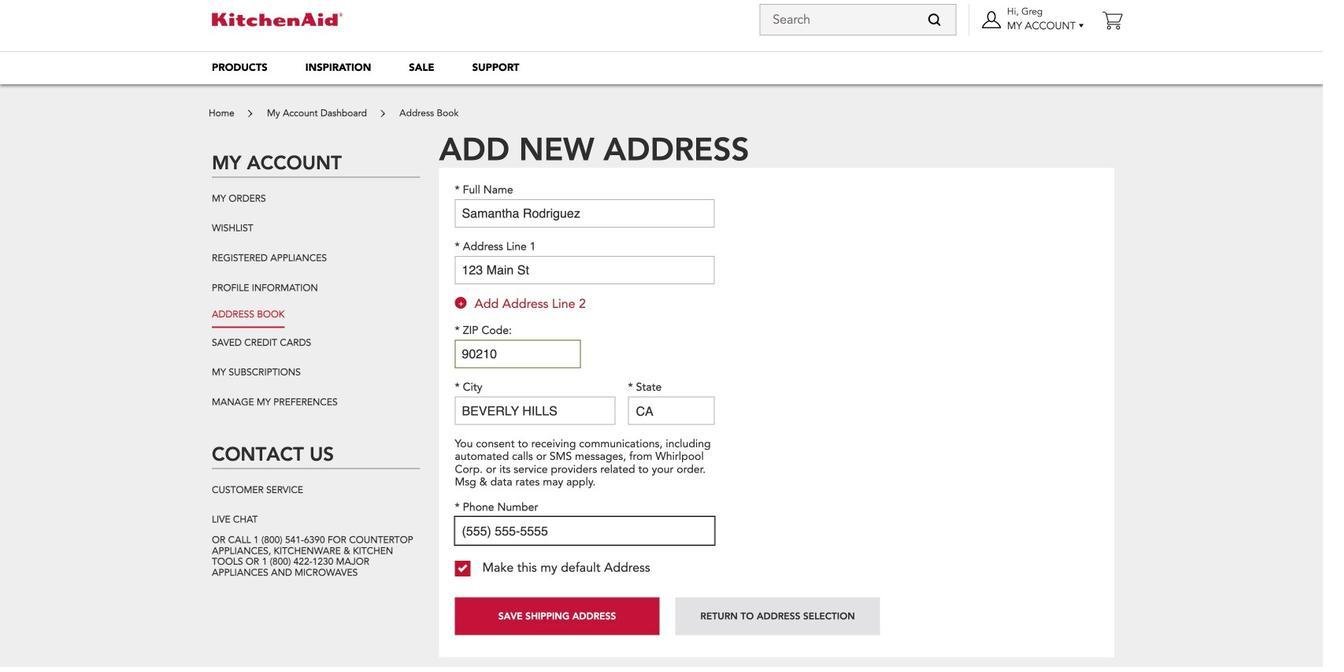 Task type: locate. For each thing, give the bounding box(es) containing it.
kitchenaid image
[[212, 13, 343, 26]]

Search search field
[[760, 4, 957, 35]]

Name text field
[[455, 199, 715, 228]]

menu
[[193, 51, 1131, 84]]

inspiration element
[[306, 61, 371, 75]]

products element
[[212, 61, 268, 75]]

main content
[[201, 99, 1123, 667]]

Address Line 1 text field
[[455, 256, 715, 284]]



Task type: vqa. For each thing, say whether or not it's contained in the screenshot.
KitchenAid image
yes



Task type: describe. For each thing, give the bounding box(es) containing it.
support element
[[472, 61, 520, 75]]

sale element
[[409, 61, 435, 75]]

Zip Code text field
[[455, 340, 581, 368]]

Phone Number telephone field
[[455, 517, 715, 545]]

City text field
[[455, 397, 616, 425]]



